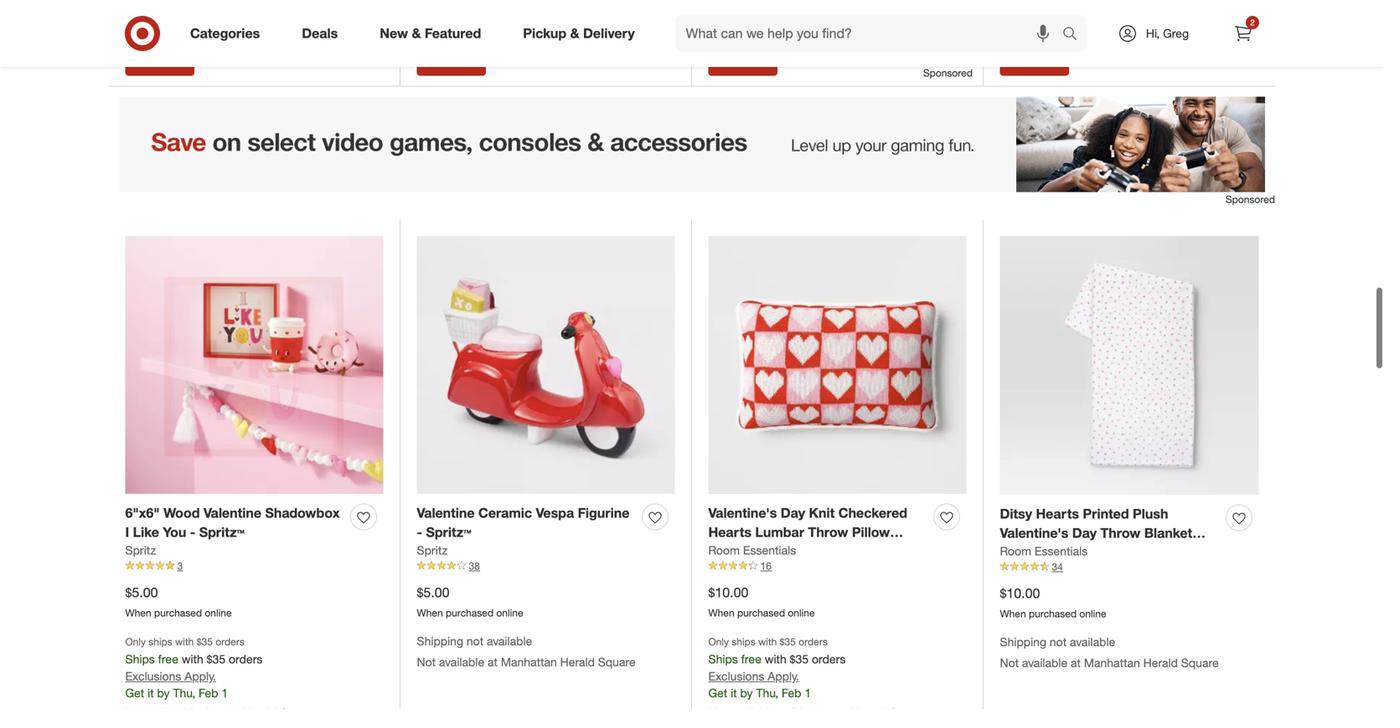 Task type: vqa. For each thing, say whether or not it's contained in the screenshot.
2nd Apply. from left
yes



Task type: describe. For each thing, give the bounding box(es) containing it.
valentine's inside valentine's day knit checkered hearts lumbar throw pillow pink/red/white - room essentials™
[[708, 505, 777, 522]]

printed
[[1083, 506, 1129, 523]]

checkered
[[838, 505, 907, 522]]

feb for $10.00
[[782, 686, 801, 701]]

6"x6" wood valentine shadowbox i like you - spritz™
[[125, 505, 340, 541]]

to for not available at
[[1029, 56, 1039, 69]]

spritz™ inside 6"x6" wood valentine shadowbox i like you - spritz™
[[199, 525, 245, 541]]

- inside 6"x6" wood valentine shadowbox i like you - spritz™
[[190, 525, 195, 541]]

valentine ceramic vespa figurine - spritz™
[[417, 505, 630, 541]]

hours inside in stock ready within 2 hours with pickup
[[206, 19, 235, 34]]

1 for $5.00
[[221, 686, 228, 701]]

38 link
[[417, 559, 675, 574]]

ships for $10.00
[[708, 652, 738, 667]]

2 link
[[1225, 15, 1262, 52]]

when for valentine's day knit checkered hearts lumbar throw pillow pink/red/white - room essentials™
[[708, 607, 735, 620]]

by for $10.00
[[740, 686, 753, 701]]

2 pickup from the left
[[555, 19, 590, 34]]

add to cart button for not available at
[[1000, 49, 1069, 76]]

0 horizontal spatial sponsored
[[923, 67, 973, 79]]

6"x6"
[[125, 505, 160, 522]]

exclusions apply. button for $5.00
[[125, 669, 216, 686]]

valentine's inside ditsy hearts printed plush valentine's day throw blanket white/blush - room essentials™
[[1000, 525, 1069, 542]]

essentials for lumbar
[[743, 543, 796, 558]]

you
[[163, 525, 186, 541]]

spritz link for like
[[125, 542, 156, 559]]

like
[[133, 525, 159, 541]]

spritz for like
[[125, 543, 156, 558]]

valentine's day knit checkered hearts lumbar throw pillow pink/red/white - room essentials™
[[708, 505, 907, 579]]

knit
[[809, 505, 835, 522]]

What can we help you find? suggestions appear below search field
[[676, 15, 1067, 52]]

pickup inside in stock ready within 2 hours with pickup
[[264, 19, 299, 34]]

in
[[125, 3, 135, 17]]

add for in stock
[[133, 56, 152, 69]]

shipping not available not available at manhattan herald square for $10.00
[[1000, 635, 1219, 671]]

check nearby stores button
[[1000, 19, 1109, 36]]

$10.00 when purchased online for pink/red/white
[[708, 585, 815, 620]]

add for sponsored
[[716, 56, 735, 69]]

when for valentine ceramic vespa figurine - spritz™
[[417, 607, 443, 620]]

spritz link for spritz™
[[417, 542, 448, 559]]

& for new
[[412, 25, 421, 42]]

search
[[1055, 27, 1095, 43]]

3 link
[[125, 559, 383, 574]]

valentine's day knit checkered hearts lumbar throw pillow pink/red/white - room essentials™ link
[[708, 504, 927, 579]]

$10.00 for valentine's day knit checkered hearts lumbar throw pillow pink/red/white - room essentials™
[[708, 585, 749, 601]]

ditsy
[[1000, 506, 1032, 523]]

when for 6"x6" wood valentine shadowbox i like you - spritz™
[[125, 607, 151, 620]]

plush
[[1133, 506, 1168, 523]]

it for $5.00
[[148, 686, 154, 701]]

2 hours from the left
[[497, 19, 527, 34]]

2 inside in stock ready within 2 hours with pickup
[[196, 19, 203, 34]]

ditsy hearts printed plush valentine's day throw blanket white/blush - room essentials™ link
[[1000, 505, 1220, 561]]

pickup & delivery
[[523, 25, 635, 42]]

& for pickup
[[570, 25, 579, 42]]

online for day
[[1080, 608, 1106, 620]]

featured
[[425, 25, 481, 42]]

cart for sponsored
[[750, 56, 770, 69]]

hi, greg
[[1146, 26, 1189, 41]]

apply. for $10.00
[[768, 670, 799, 684]]

throw for knit
[[808, 525, 848, 541]]

34 link
[[1000, 560, 1259, 575]]

thu, for $5.00
[[173, 686, 195, 701]]

free for $10.00
[[741, 652, 762, 667]]

- inside valentine's day knit checkered hearts lumbar throw pillow pink/red/white - room essentials™
[[812, 544, 817, 560]]

valentine inside valentine ceramic vespa figurine - spritz™
[[417, 505, 475, 522]]

search button
[[1055, 15, 1095, 55]]

not for $5.00
[[467, 634, 484, 649]]

herald inside not available at manhattan herald square check nearby stores
[[1143, 3, 1178, 18]]

room essentials for hearts
[[708, 543, 796, 558]]

add to cart for ready within 2 hours
[[424, 56, 478, 69]]

1 horizontal spatial 2
[[488, 19, 494, 34]]

$10.00 when purchased online for white/blush
[[1000, 586, 1106, 620]]

add to cart for not available at
[[1008, 56, 1061, 69]]

add to cart for sponsored
[[716, 56, 770, 69]]

cart for not available at
[[1042, 56, 1061, 69]]

ships for $5.00
[[149, 636, 172, 649]]

get for $5.00
[[125, 686, 144, 701]]

1 for $10.00
[[805, 686, 811, 701]]

hearts inside ditsy hearts printed plush valentine's day throw blanket white/blush - room essentials™
[[1036, 506, 1079, 523]]

day inside ditsy hearts printed plush valentine's day throw blanket white/blush - room essentials™
[[1072, 525, 1097, 542]]

i
[[125, 525, 129, 541]]

add to cart button for sponsored
[[708, 49, 777, 76]]

38
[[469, 560, 480, 573]]

shadowbox
[[265, 505, 340, 522]]

exclusions apply. button for $10.00
[[708, 669, 799, 686]]

$5.00 for like
[[125, 585, 158, 601]]

only for $5.00
[[125, 636, 146, 649]]

ready inside in stock ready within 2 hours with pickup
[[125, 19, 159, 34]]

square inside not available at manhattan herald square check nearby stores
[[1181, 3, 1219, 18]]

with inside in stock ready within 2 hours with pickup
[[239, 19, 260, 34]]

cart for in stock
[[167, 56, 187, 69]]

day inside valentine's day knit checkered hearts lumbar throw pillow pink/red/white - room essentials™
[[781, 505, 805, 522]]

essentials™ for valentine's day knit checkered hearts lumbar throw pillow pink/red/white - room essentials™
[[708, 563, 781, 579]]

online for spritz™
[[496, 607, 523, 620]]

pillow
[[852, 525, 890, 541]]

in
[[779, 2, 788, 16]]

purchased for spritz™
[[446, 607, 494, 620]]

categories
[[190, 25, 260, 42]]

when for ditsy hearts printed plush valentine's day throw blanket white/blush - room essentials™
[[1000, 608, 1026, 620]]

exclusions for $10.00
[[708, 670, 764, 684]]

add to cart button for ready within 2 hours
[[417, 49, 486, 76]]

get for $10.00
[[708, 686, 727, 701]]

online for lumbar
[[788, 607, 815, 620]]

by for $5.00
[[157, 686, 170, 701]]

valentine inside 6"x6" wood valentine shadowbox i like you - spritz™
[[204, 505, 261, 522]]

$5.00 for spritz™
[[417, 585, 450, 601]]

room essentials for valentine's
[[1000, 544, 1088, 559]]

stores inside not available at manhattan herald square check nearby stores
[[1076, 20, 1109, 35]]



Task type: locate. For each thing, give the bounding box(es) containing it.
0 horizontal spatial ships free with $35 orders exclusions apply. get it by thu, feb 1
[[125, 652, 263, 701]]

1 horizontal spatial only
[[708, 636, 729, 649]]

online down the 38 link at the left of page
[[496, 607, 523, 620]]

1 horizontal spatial 1
[[805, 686, 811, 701]]

purchased
[[154, 607, 202, 620], [446, 607, 494, 620], [737, 607, 785, 620], [1029, 608, 1077, 620]]

$10.00 when purchased online down the "16" on the bottom of page
[[708, 585, 815, 620]]

hearts right ditsy
[[1036, 506, 1079, 523]]

spritz link
[[125, 542, 156, 559], [417, 542, 448, 559]]

not for $10.00
[[1050, 635, 1067, 650]]

1 horizontal spatial shipping
[[1000, 635, 1047, 650]]

room essentials up '34'
[[1000, 544, 1088, 559]]

$5.00 when purchased online down the 3
[[125, 585, 232, 620]]

1 horizontal spatial $10.00 when purchased online
[[1000, 586, 1106, 620]]

at inside not available at manhattan herald square check nearby stores
[[1071, 3, 1081, 18]]

within down stock
[[162, 19, 193, 34]]

orders
[[216, 636, 245, 649], [799, 636, 828, 649], [229, 652, 263, 667], [812, 652, 846, 667]]

0 horizontal spatial essentials™
[[708, 563, 781, 579]]

blanket
[[1144, 525, 1192, 542]]

1 horizontal spatial $10.00
[[1000, 586, 1040, 602]]

purchased for lumbar
[[737, 607, 785, 620]]

2 inside 2 link
[[1250, 17, 1255, 28]]

only ships with $35 orders down the 3
[[125, 636, 245, 649]]

1 horizontal spatial $5.00 when purchased online
[[417, 585, 523, 620]]

1 horizontal spatial shipping not available not available at manhattan herald square
[[1000, 635, 1219, 671]]

1 exclusions apply. button from the left
[[125, 669, 216, 686]]

deals
[[302, 25, 338, 42]]

2 horizontal spatial 2
[[1250, 17, 1255, 28]]

1 ships from the left
[[149, 636, 172, 649]]

deals link
[[288, 15, 359, 52]]

throw inside valentine's day knit checkered hearts lumbar throw pillow pink/red/white - room essentials™
[[808, 525, 848, 541]]

available
[[731, 2, 776, 16], [1022, 3, 1068, 18], [487, 634, 532, 649], [1070, 635, 1115, 650], [439, 655, 484, 670], [1022, 656, 1068, 671]]

1 within from the left
[[162, 19, 193, 34]]

$5.00 when purchased online for spritz™
[[417, 585, 523, 620]]

2 ships from the left
[[708, 652, 738, 667]]

cart down in stock ready within 2 hours with pickup
[[167, 56, 187, 69]]

3 add to cart from the left
[[716, 56, 770, 69]]

1 horizontal spatial apply.
[[768, 670, 799, 684]]

1 horizontal spatial spritz™
[[426, 525, 471, 541]]

room inside valentine's day knit checkered hearts lumbar throw pillow pink/red/white - room essentials™
[[821, 544, 859, 560]]

room essentials
[[708, 543, 796, 558], [1000, 544, 1088, 559]]

1 spritz from the left
[[125, 543, 156, 558]]

to down not available in stores on the top of the page
[[738, 56, 747, 69]]

1 horizontal spatial hearts
[[1036, 506, 1079, 523]]

& right new
[[412, 25, 421, 42]]

1 horizontal spatial day
[[1072, 525, 1097, 542]]

stores
[[792, 2, 824, 16], [1076, 20, 1109, 35]]

1 apply. from the left
[[185, 670, 216, 684]]

0 horizontal spatial valentine's
[[708, 505, 777, 522]]

2 only from the left
[[708, 636, 729, 649]]

valentine's up white/blush
[[1000, 525, 1069, 542]]

1 exclusions from the left
[[125, 670, 181, 684]]

cart down featured
[[459, 56, 478, 69]]

$10.00 for ditsy hearts printed plush valentine's day throw blanket white/blush - room essentials™
[[1000, 586, 1040, 602]]

essentials™ down pink/red/white
[[708, 563, 781, 579]]

ready down stock
[[125, 19, 159, 34]]

add to cart down featured
[[424, 56, 478, 69]]

2 $5.00 when purchased online from the left
[[417, 585, 523, 620]]

1 horizontal spatial hours
[[497, 19, 527, 34]]

white/blush
[[1000, 545, 1077, 561]]

0 horizontal spatial only ships with $35 orders
[[125, 636, 245, 649]]

shipping not available not available at manhattan herald square
[[417, 634, 636, 670], [1000, 635, 1219, 671]]

1 horizontal spatial not
[[1050, 635, 1067, 650]]

feb
[[199, 686, 218, 701], [782, 686, 801, 701]]

0 horizontal spatial apply.
[[185, 670, 216, 684]]

2 $5.00 from the left
[[417, 585, 450, 601]]

1
[[221, 686, 228, 701], [805, 686, 811, 701]]

room essentials link for hearts
[[708, 542, 796, 559]]

not available in stores
[[708, 2, 824, 16]]

to down stock
[[155, 56, 164, 69]]

1 horizontal spatial room essentials link
[[1000, 543, 1088, 560]]

add to cart button
[[125, 49, 194, 76], [417, 49, 486, 76], [708, 49, 777, 76], [1000, 49, 1069, 76]]

1 1 from the left
[[221, 686, 228, 701]]

$10.00 when purchased online
[[708, 585, 815, 620], [1000, 586, 1106, 620]]

$10.00 down white/blush
[[1000, 586, 1040, 602]]

throw inside ditsy hearts printed plush valentine's day throw blanket white/blush - room essentials™
[[1101, 525, 1141, 542]]

1 horizontal spatial within
[[454, 19, 484, 34]]

pickup
[[264, 19, 299, 34], [555, 19, 590, 34]]

0 horizontal spatial shipping
[[417, 634, 463, 649]]

1 horizontal spatial $5.00
[[417, 585, 450, 601]]

not
[[467, 634, 484, 649], [1050, 635, 1067, 650]]

2 thu, from the left
[[756, 686, 779, 701]]

4 to from the left
[[1029, 56, 1039, 69]]

shipping not available not available at manhattan herald square for $5.00
[[417, 634, 636, 670]]

throw down knit
[[808, 525, 848, 541]]

figurine
[[578, 505, 630, 522]]

vespa
[[536, 505, 574, 522]]

delivery
[[583, 25, 635, 42]]

1 vertical spatial day
[[1072, 525, 1097, 542]]

add to cart down not available in stores on the top of the page
[[716, 56, 770, 69]]

only ships with $35 orders for $10.00
[[708, 636, 828, 649]]

herald
[[1143, 3, 1178, 18], [560, 655, 595, 670], [1143, 656, 1178, 671]]

2 valentine from the left
[[417, 505, 475, 522]]

34
[[1052, 561, 1063, 573]]

1 valentine from the left
[[204, 505, 261, 522]]

essentials™ down blanket
[[1132, 545, 1205, 561]]

1 horizontal spatial room essentials
[[1000, 544, 1088, 559]]

1 thu, from the left
[[173, 686, 195, 701]]

1 horizontal spatial by
[[740, 686, 753, 701]]

add down new & featured 'link' at the left
[[424, 56, 443, 69]]

room essentials link
[[708, 542, 796, 559], [1000, 543, 1088, 560]]

purchased for like
[[154, 607, 202, 620]]

1 horizontal spatial get
[[708, 686, 727, 701]]

stock
[[138, 3, 167, 17]]

ships for $5.00
[[125, 652, 155, 667]]

0 horizontal spatial thu,
[[173, 686, 195, 701]]

0 vertical spatial stores
[[792, 2, 824, 16]]

2 exclusions from the left
[[708, 670, 764, 684]]

add to cart button down check
[[1000, 49, 1069, 76]]

3 add from the left
[[716, 56, 735, 69]]

$10.00 down pink/red/white
[[708, 585, 749, 601]]

spritz for spritz™
[[417, 543, 448, 558]]

1 horizontal spatial thu,
[[756, 686, 779, 701]]

hearts inside valentine's day knit checkered hearts lumbar throw pillow pink/red/white - room essentials™
[[708, 525, 752, 541]]

valentine ceramic vespa figurine - spritz™ link
[[417, 504, 636, 542]]

0 horizontal spatial exclusions
[[125, 670, 181, 684]]

to for ready within 2 hours
[[446, 56, 456, 69]]

1 horizontal spatial spritz link
[[417, 542, 448, 559]]

add down check
[[1008, 56, 1027, 69]]

with
[[239, 19, 260, 34], [530, 19, 552, 34], [175, 636, 194, 649], [758, 636, 777, 649], [182, 652, 203, 667], [765, 652, 787, 667]]

shipping for $5.00
[[417, 634, 463, 649]]

1 horizontal spatial stores
[[1076, 20, 1109, 35]]

1 hours from the left
[[206, 19, 235, 34]]

ships free with $35 orders exclusions apply. get it by thu, feb 1 for $10.00
[[708, 652, 846, 701]]

day up lumbar
[[781, 505, 805, 522]]

online down 34 link
[[1080, 608, 1106, 620]]

new
[[380, 25, 408, 42]]

add to cart for in stock
[[133, 56, 187, 69]]

0 horizontal spatial feb
[[199, 686, 218, 701]]

0 horizontal spatial $5.00
[[125, 585, 158, 601]]

essentials™ inside ditsy hearts printed plush valentine's day throw blanket white/blush - room essentials™
[[1132, 545, 1205, 561]]

1 free from the left
[[158, 652, 178, 667]]

day down printed
[[1072, 525, 1097, 542]]

2 ships from the left
[[732, 636, 756, 649]]

cart down not available in stores on the top of the page
[[750, 56, 770, 69]]

2 ships free with $35 orders exclusions apply. get it by thu, feb 1 from the left
[[708, 652, 846, 701]]

2 add from the left
[[424, 56, 443, 69]]

1 spritz™ from the left
[[199, 525, 245, 541]]

0 horizontal spatial ready
[[125, 19, 159, 34]]

add to cart down stock
[[133, 56, 187, 69]]

feb for $5.00
[[199, 686, 218, 701]]

cart for ready within 2 hours
[[459, 56, 478, 69]]

ships free with $35 orders exclusions apply. get it by thu, feb 1
[[125, 652, 263, 701], [708, 652, 846, 701]]

2 exclusions apply. button from the left
[[708, 669, 799, 686]]

valentine
[[204, 505, 261, 522], [417, 505, 475, 522]]

herald for ditsy hearts printed plush valentine's day throw blanket white/blush - room essentials™
[[1143, 656, 1178, 671]]

ready right new
[[417, 19, 450, 34]]

manhattan for ditsy hearts printed plush valentine's day throw blanket white/blush - room essentials™
[[1084, 656, 1140, 671]]

add to cart button for in stock
[[125, 49, 194, 76]]

2 it from the left
[[731, 686, 737, 701]]

spritz™
[[199, 525, 245, 541], [426, 525, 471, 541]]

essentials™ for ditsy hearts printed plush valentine's day throw blanket white/blush - room essentials™
[[1132, 545, 1205, 561]]

0 vertical spatial valentine's
[[708, 505, 777, 522]]

1 only ships with $35 orders from the left
[[125, 636, 245, 649]]

stores right in
[[792, 2, 824, 16]]

0 horizontal spatial 1
[[221, 686, 228, 701]]

1 ships free with $35 orders exclusions apply. get it by thu, feb 1 from the left
[[125, 652, 263, 701]]

0 horizontal spatial not
[[467, 634, 484, 649]]

categories link
[[176, 15, 281, 52]]

add down stock
[[133, 56, 152, 69]]

valentine's up pink/red/white
[[708, 505, 777, 522]]

not
[[708, 2, 727, 16], [1000, 3, 1019, 18], [417, 655, 436, 670], [1000, 656, 1019, 671]]

room essentials link for valentine's
[[1000, 543, 1088, 560]]

- inside valentine ceramic vespa figurine - spritz™
[[417, 525, 422, 541]]

1 vertical spatial stores
[[1076, 20, 1109, 35]]

0 horizontal spatial free
[[158, 652, 178, 667]]

ships for $10.00
[[732, 636, 756, 649]]

16
[[760, 560, 772, 573]]

valentine's day knit checkered hearts lumbar throw pillow pink/red/white - room essentials™ image
[[708, 236, 966, 495], [708, 236, 966, 495]]

6"x6" wood valentine shadowbox i like you - spritz™ link
[[125, 504, 344, 542]]

2 free from the left
[[741, 652, 762, 667]]

within
[[162, 19, 193, 34], [454, 19, 484, 34]]

room essentials link up '34'
[[1000, 543, 1088, 560]]

0 horizontal spatial shipping not available not available at manhattan herald square
[[417, 634, 636, 670]]

cart
[[167, 56, 187, 69], [459, 56, 478, 69], [750, 56, 770, 69], [1042, 56, 1061, 69]]

1 horizontal spatial essentials™
[[1132, 545, 1205, 561]]

3 to from the left
[[738, 56, 747, 69]]

0 horizontal spatial stores
[[792, 2, 824, 16]]

1 to from the left
[[155, 56, 164, 69]]

2 spritz™ from the left
[[426, 525, 471, 541]]

exclusions
[[125, 670, 181, 684], [708, 670, 764, 684]]

1 horizontal spatial valentine
[[417, 505, 475, 522]]

2
[[1250, 17, 1255, 28], [196, 19, 203, 34], [488, 19, 494, 34]]

square for valentine ceramic vespa figurine - spritz™
[[598, 655, 636, 670]]

spritz™ inside valentine ceramic vespa figurine - spritz™
[[426, 525, 471, 541]]

not available at manhattan herald square check nearby stores
[[1000, 3, 1219, 35]]

to for sponsored
[[738, 56, 747, 69]]

0 horizontal spatial room essentials link
[[708, 542, 796, 559]]

1 horizontal spatial exclusions
[[708, 670, 764, 684]]

1 pickup from the left
[[264, 19, 299, 34]]

0 horizontal spatial pickup
[[264, 19, 299, 34]]

&
[[412, 25, 421, 42], [570, 25, 579, 42]]

1 horizontal spatial valentine's
[[1000, 525, 1069, 542]]

room essentials up the "16" on the bottom of page
[[708, 543, 796, 558]]

1 horizontal spatial &
[[570, 25, 579, 42]]

greg
[[1163, 26, 1189, 41]]

throw down printed
[[1101, 525, 1141, 542]]

3 cart from the left
[[750, 56, 770, 69]]

2 within from the left
[[454, 19, 484, 34]]

essentials for day
[[1035, 544, 1088, 559]]

0 horizontal spatial $10.00 when purchased online
[[708, 585, 815, 620]]

1 add to cart button from the left
[[125, 49, 194, 76]]

0 horizontal spatial spritz™
[[199, 525, 245, 541]]

1 horizontal spatial throw
[[1101, 525, 1141, 542]]

manhattan
[[1084, 3, 1140, 18], [501, 655, 557, 670], [1084, 656, 1140, 671]]

1 horizontal spatial only ships with $35 orders
[[708, 636, 828, 649]]

purchased down the 3
[[154, 607, 202, 620]]

2 spritz from the left
[[417, 543, 448, 558]]

2 cart from the left
[[459, 56, 478, 69]]

apply.
[[185, 670, 216, 684], [768, 670, 799, 684]]

manhattan inside not available at manhattan herald square check nearby stores
[[1084, 3, 1140, 18]]

to down check
[[1029, 56, 1039, 69]]

2 by from the left
[[740, 686, 753, 701]]

$5.00 when purchased online for like
[[125, 585, 232, 620]]

$10.00 when purchased online down '34'
[[1000, 586, 1106, 620]]

2 to from the left
[[446, 56, 456, 69]]

2 ready from the left
[[417, 19, 450, 34]]

ships
[[125, 652, 155, 667], [708, 652, 738, 667]]

valentine left ceramic in the left of the page
[[417, 505, 475, 522]]

to for in stock
[[155, 56, 164, 69]]

shipping
[[417, 634, 463, 649], [1000, 635, 1047, 650]]

at for ditsy hearts printed plush valentine's day throw blanket white/blush - room essentials™
[[1071, 656, 1081, 671]]

0 vertical spatial sponsored
[[923, 67, 973, 79]]

ready within 2 hours with pickup
[[417, 19, 590, 34]]

only for $10.00
[[708, 636, 729, 649]]

only ships with $35 orders for $5.00
[[125, 636, 245, 649]]

1 horizontal spatial ships
[[708, 652, 738, 667]]

1 $5.00 when purchased online from the left
[[125, 585, 232, 620]]

purchased down 38
[[446, 607, 494, 620]]

purchased for day
[[1029, 608, 1077, 620]]

2 get from the left
[[708, 686, 727, 701]]

not inside not available at manhattan herald square check nearby stores
[[1000, 3, 1019, 18]]

4 add to cart from the left
[[1008, 56, 1061, 69]]

0 horizontal spatial valentine
[[204, 505, 261, 522]]

1 horizontal spatial ready
[[417, 19, 450, 34]]

available inside not available at manhattan herald square check nearby stores
[[1022, 3, 1068, 18]]

& inside 'link'
[[412, 25, 421, 42]]

0 horizontal spatial day
[[781, 505, 805, 522]]

only
[[125, 636, 146, 649], [708, 636, 729, 649]]

& right pickup
[[570, 25, 579, 42]]

1 horizontal spatial it
[[731, 686, 737, 701]]

ships
[[149, 636, 172, 649], [732, 636, 756, 649]]

0 horizontal spatial get
[[125, 686, 144, 701]]

essentials up the "16" on the bottom of page
[[743, 543, 796, 558]]

ditsy hearts printed plush valentine's day throw blanket white/blush - room essentials™
[[1000, 506, 1205, 561]]

by
[[157, 686, 170, 701], [740, 686, 753, 701]]

1 spritz link from the left
[[125, 542, 156, 559]]

1 horizontal spatial ships free with $35 orders exclusions apply. get it by thu, feb 1
[[708, 652, 846, 701]]

1 horizontal spatial ships
[[732, 636, 756, 649]]

$5.00
[[125, 585, 158, 601], [417, 585, 450, 601]]

add to cart button down stock
[[125, 49, 194, 76]]

1 & from the left
[[412, 25, 421, 42]]

2 spritz link from the left
[[417, 542, 448, 559]]

purchased down '34'
[[1029, 608, 1077, 620]]

4 add to cart button from the left
[[1000, 49, 1069, 76]]

pickup & delivery link
[[509, 15, 656, 52]]

throw for printed
[[1101, 525, 1141, 542]]

-
[[190, 525, 195, 541], [417, 525, 422, 541], [812, 544, 817, 560], [1081, 545, 1087, 561]]

0 horizontal spatial &
[[412, 25, 421, 42]]

0 horizontal spatial $10.00
[[708, 585, 749, 601]]

2 add to cart button from the left
[[417, 49, 486, 76]]

pink/red/white
[[708, 544, 808, 560]]

1 horizontal spatial spritz
[[417, 543, 448, 558]]

4 add from the left
[[1008, 56, 1027, 69]]

apply. for $5.00
[[185, 670, 216, 684]]

1 horizontal spatial feb
[[782, 686, 801, 701]]

ceramic
[[478, 505, 532, 522]]

free for $5.00
[[158, 652, 178, 667]]

2 feb from the left
[[782, 686, 801, 701]]

3
[[177, 560, 183, 573]]

new & featured
[[380, 25, 481, 42]]

it for $10.00
[[731, 686, 737, 701]]

3 add to cart button from the left
[[708, 49, 777, 76]]

ships free with $35 orders exclusions apply. get it by thu, feb 1 for $5.00
[[125, 652, 263, 701]]

0 horizontal spatial it
[[148, 686, 154, 701]]

online for like
[[205, 607, 232, 620]]

0 vertical spatial hearts
[[1036, 506, 1079, 523]]

0 horizontal spatial 2
[[196, 19, 203, 34]]

exclusions apply. button
[[125, 669, 216, 686], [708, 669, 799, 686]]

ditsy hearts printed plush valentine's day throw blanket white/blush - room essentials™ image
[[1000, 236, 1259, 495], [1000, 236, 1259, 495]]

get
[[125, 686, 144, 701], [708, 686, 727, 701]]

1 feb from the left
[[199, 686, 218, 701]]

0 horizontal spatial ships
[[125, 652, 155, 667]]

0 horizontal spatial within
[[162, 19, 193, 34]]

only ships with $35 orders down the "16" on the bottom of page
[[708, 636, 828, 649]]

wood
[[164, 505, 200, 522]]

1 by from the left
[[157, 686, 170, 701]]

1 ready from the left
[[125, 19, 159, 34]]

0 horizontal spatial exclusions apply. button
[[125, 669, 216, 686]]

1 horizontal spatial exclusions apply. button
[[708, 669, 799, 686]]

1 horizontal spatial pickup
[[555, 19, 590, 34]]

1 cart from the left
[[167, 56, 187, 69]]

shipping for $10.00
[[1000, 635, 1047, 650]]

room essentials link up the "16" on the bottom of page
[[708, 542, 796, 559]]

valentine ceramic vespa figurine - spritz™ image
[[417, 236, 675, 495], [417, 236, 675, 495]]

$35
[[197, 636, 213, 649], [780, 636, 796, 649], [207, 652, 225, 667], [790, 652, 809, 667]]

not down 38
[[467, 634, 484, 649]]

at for valentine ceramic vespa figurine - spritz™
[[488, 655, 498, 670]]

online down 16 link
[[788, 607, 815, 620]]

16 link
[[708, 559, 966, 574]]

check
[[1000, 20, 1034, 35]]

2 & from the left
[[570, 25, 579, 42]]

valentine's
[[708, 505, 777, 522], [1000, 525, 1069, 542]]

0 horizontal spatial hearts
[[708, 525, 752, 541]]

hi,
[[1146, 26, 1160, 41]]

$10.00
[[708, 585, 749, 601], [1000, 586, 1040, 602]]

free
[[158, 652, 178, 667], [741, 652, 762, 667]]

hearts up pink/red/white
[[708, 525, 752, 541]]

pickup
[[523, 25, 567, 42]]

6"x6" wood valentine shadowbox i like you - spritz™ image
[[125, 236, 383, 495], [125, 236, 383, 495]]

0 horizontal spatial throw
[[808, 525, 848, 541]]

1 add to cart from the left
[[133, 56, 187, 69]]

sponsored
[[923, 67, 973, 79], [1226, 193, 1275, 206]]

online down 3 link at left bottom
[[205, 607, 232, 620]]

1 it from the left
[[148, 686, 154, 701]]

- inside ditsy hearts printed plush valentine's day throw blanket white/blush - room essentials™
[[1081, 545, 1087, 561]]

essentials™ inside valentine's day knit checkered hearts lumbar throw pillow pink/red/white - room essentials™
[[708, 563, 781, 579]]

1 get from the left
[[125, 686, 144, 701]]

1 horizontal spatial free
[[741, 652, 762, 667]]

herald for valentine ceramic vespa figurine - spritz™
[[560, 655, 595, 670]]

0 horizontal spatial only
[[125, 636, 146, 649]]

0 horizontal spatial $5.00 when purchased online
[[125, 585, 232, 620]]

thu, for $10.00
[[756, 686, 779, 701]]

1 horizontal spatial sponsored
[[1226, 193, 1275, 206]]

0 horizontal spatial essentials
[[743, 543, 796, 558]]

spritz™ up 38
[[426, 525, 471, 541]]

stores right the nearby
[[1076, 20, 1109, 35]]

1 vertical spatial hearts
[[708, 525, 752, 541]]

online
[[205, 607, 232, 620], [496, 607, 523, 620], [788, 607, 815, 620], [1080, 608, 1106, 620]]

0 vertical spatial essentials™
[[1132, 545, 1205, 561]]

1 vertical spatial essentials™
[[708, 563, 781, 579]]

$5.00 when purchased online down 38
[[417, 585, 523, 620]]

ready
[[125, 19, 159, 34], [417, 19, 450, 34]]

add for not available at
[[1008, 56, 1027, 69]]

$5.00 when purchased online
[[125, 585, 232, 620], [417, 585, 523, 620]]

1 vertical spatial valentine's
[[1000, 525, 1069, 542]]

0 horizontal spatial room essentials
[[708, 543, 796, 558]]

manhattan for valentine ceramic vespa figurine - spritz™
[[501, 655, 557, 670]]

within inside in stock ready within 2 hours with pickup
[[162, 19, 193, 34]]

0 vertical spatial day
[[781, 505, 805, 522]]

1 only from the left
[[125, 636, 146, 649]]

2 only ships with $35 orders from the left
[[708, 636, 828, 649]]

spritz™ down wood
[[199, 525, 245, 541]]

0 horizontal spatial hours
[[206, 19, 235, 34]]

add to cart down check
[[1008, 56, 1061, 69]]

advertisement element
[[109, 97, 1275, 192]]

1 vertical spatial sponsored
[[1226, 193, 1275, 206]]

0 horizontal spatial spritz link
[[125, 542, 156, 559]]

room inside ditsy hearts printed plush valentine's day throw blanket white/blush - room essentials™
[[1090, 545, 1128, 561]]

in stock ready within 2 hours with pickup
[[125, 3, 299, 34]]

nearby
[[1037, 20, 1073, 35]]

not down '34'
[[1050, 635, 1067, 650]]

exclusions for $5.00
[[125, 670, 181, 684]]

2 add to cart from the left
[[424, 56, 478, 69]]

essentials up '34'
[[1035, 544, 1088, 559]]

cart down check nearby stores button
[[1042, 56, 1061, 69]]

lumbar
[[755, 525, 804, 541]]

1 horizontal spatial essentials
[[1035, 544, 1088, 559]]

within right new
[[454, 19, 484, 34]]

0 horizontal spatial ships
[[149, 636, 172, 649]]

add
[[133, 56, 152, 69], [424, 56, 443, 69], [716, 56, 735, 69], [1008, 56, 1027, 69]]

add down not available in stores on the top of the page
[[716, 56, 735, 69]]

add to cart button down featured
[[417, 49, 486, 76]]

purchased down the "16" on the bottom of page
[[737, 607, 785, 620]]

add to cart button down not available in stores on the top of the page
[[708, 49, 777, 76]]

1 add from the left
[[133, 56, 152, 69]]

0 horizontal spatial by
[[157, 686, 170, 701]]

1 ships from the left
[[125, 652, 155, 667]]

new & featured link
[[366, 15, 502, 52]]

valentine right wood
[[204, 505, 261, 522]]

2 apply. from the left
[[768, 670, 799, 684]]

square for ditsy hearts printed plush valentine's day throw blanket white/blush - room essentials™
[[1181, 656, 1219, 671]]

add for ready within 2 hours
[[424, 56, 443, 69]]

square
[[1181, 3, 1219, 18], [598, 655, 636, 670], [1181, 656, 1219, 671]]

to down featured
[[446, 56, 456, 69]]

2 1 from the left
[[805, 686, 811, 701]]

1 $5.00 from the left
[[125, 585, 158, 601]]

4 cart from the left
[[1042, 56, 1061, 69]]

0 horizontal spatial spritz
[[125, 543, 156, 558]]



